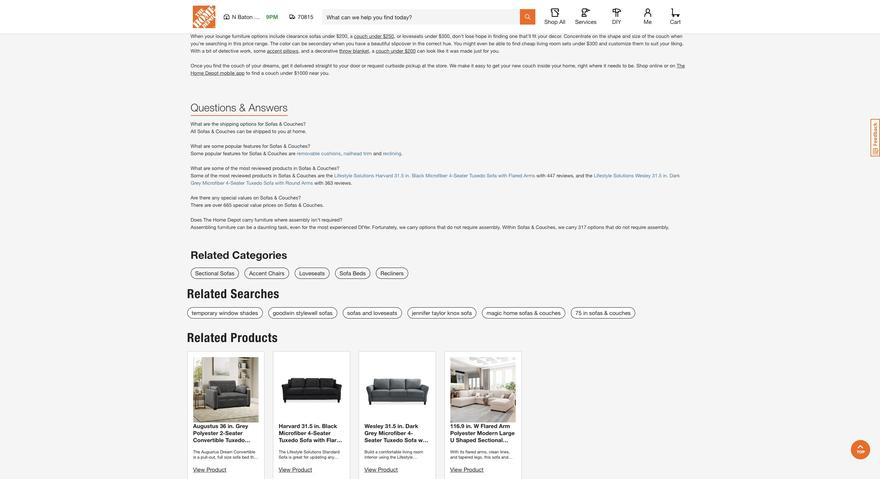 Task type: locate. For each thing, give the bounding box(es) containing it.
1 vertical spatial over
[[213, 202, 222, 208]]

4 view from the left
[[450, 466, 462, 473]]

2 horizontal spatial most
[[317, 224, 328, 230]]

3 product from the left
[[378, 466, 398, 473]]

was
[[450, 48, 459, 54]]

4 view product link from the left
[[450, 466, 484, 473]]

1 polyester from the left
[[193, 430, 218, 436]]

needs
[[608, 63, 621, 69]]

your
[[292, 4, 301, 10], [205, 33, 214, 39], [538, 33, 548, 39], [660, 41, 670, 47], [252, 63, 261, 69], [339, 63, 349, 69], [501, 63, 511, 69], [552, 63, 561, 69]]

0 vertical spatial the
[[270, 41, 278, 47]]

might inside , or loveseats under $300, don't lose hope in finding one that'll fit your decor. concentrate on the shape and size of the couch when you're searching in this price range. the color can be secondary when you have a beautiful slipcover in the correct hue. you might even be able to find cheap living room sets under $300 and customize them to suit your liking. with a bit of detective work, some
[[463, 41, 476, 47]]

1 vertical spatial most
[[219, 173, 230, 179]]

1 horizontal spatial do
[[616, 224, 621, 230]]

2 horizontal spatial or
[[664, 63, 669, 69]]

prices.
[[560, 0, 574, 2]]

if right but
[[234, 4, 237, 10]]

1 vertical spatial dark
[[405, 423, 418, 429]]

1 vertical spatial some
[[191, 173, 203, 179]]

some for the
[[212, 165, 224, 171]]

once
[[191, 63, 202, 69]]

furniture up the daunting at the left of the page
[[255, 217, 273, 223]]

1 horizontal spatial where
[[589, 63, 602, 69]]

near
[[309, 70, 319, 76]]

, left nailhead
[[341, 151, 342, 156]]

find inside , or loveseats under $300, don't lose hope in finding one that'll fit your decor. concentrate on the shape and size of the couch when you're searching in this price range. the color can be secondary when you have a beautiful slipcover in the correct hue. you might even be able to find cheap living room sets under $300 and customize them to suit your liking. with a bit of detective work, some
[[512, 41, 520, 47]]

features
[[243, 143, 261, 149], [223, 151, 241, 156]]

2 horizontal spatial the
[[677, 63, 685, 69]]

diy down want
[[612, 18, 621, 25]]

some up "any" on the left top of the page
[[212, 165, 224, 171]]

1 vertical spatial products
[[252, 173, 272, 179]]

can left the daunting at the left of the page
[[237, 224, 245, 230]]

116.9 in. w flared arm polyester modern large u shaped sectional sofa in beige image
[[450, 357, 516, 423]]

augustus 36 in. grey polyester 2-seater convertible tuxedo sofa with square arms image
[[193, 357, 258, 423]]

1 product from the left
[[207, 466, 226, 473]]

0 vertical spatial diy
[[649, 11, 657, 17]]

1 horizontal spatial have
[[355, 41, 366, 47]]

$1000
[[294, 70, 308, 76]]

product down harvard 31.5 in. black microfiber 4-seater tuxedo sofa with flared arms
[[292, 466, 312, 473]]

0 vertical spatial dark
[[670, 173, 680, 179]]

0 horizontal spatial depot
[[205, 70, 219, 76]]

depot left the mobile
[[205, 70, 219, 76]]

1 vertical spatial the
[[677, 63, 685, 69]]

even inside does the home depot carry furniture where assembly isn't required? assembling furniture can be a daunting task, even for the most experienced diyer. fortunately, we carry options that do not require assembly. within sofas & couches, we carry 317 options that do not require assembly.
[[290, 224, 301, 230]]

accent chairs
[[249, 270, 284, 276]]

1 horizontal spatial all
[[559, 18, 566, 25]]

options inside what are the shipping options for sofas & couches? all sofas & couches can be shipped to you at home.
[[240, 121, 257, 127]]

0 horizontal spatial the
[[203, 217, 212, 223]]

wesley 31.5 in. dark grey microfiber 4-seater tuxedo sofa with round arms image
[[365, 357, 430, 423]]

1 horizontal spatial not
[[623, 224, 630, 230]]

couches?
[[284, 121, 306, 127], [288, 143, 310, 149], [317, 165, 339, 171], [279, 195, 301, 201]]

even down the assembly
[[290, 224, 301, 230]]

have up n baton rouge at left
[[248, 4, 258, 10]]

with inside lifestyle solutions wesley 31.5 in. dark grey microfiber 4-seater tuxedo sofa with round arms
[[275, 180, 284, 186]]

2 horizontal spatial have
[[448, 0, 458, 2]]

1 what from the top
[[191, 121, 202, 127]]

furniture
[[232, 33, 250, 39], [255, 217, 273, 223], [218, 224, 236, 230]]

0 horizontal spatial sectional
[[195, 270, 219, 276]]

does
[[191, 217, 202, 223]]

jennifer taylor knox sofa link
[[407, 307, 476, 319]]

the down liking.
[[677, 63, 685, 69]]

1 vertical spatial all
[[191, 128, 196, 134]]

1 vertical spatial harvard
[[279, 423, 300, 429]]

2 horizontal spatial carry
[[566, 224, 577, 230]]

when
[[671, 33, 683, 39], [333, 41, 345, 47]]

the
[[522, 0, 529, 2], [191, 4, 198, 10], [367, 4, 374, 10], [599, 33, 606, 39], [648, 33, 655, 39], [418, 41, 425, 47], [223, 63, 230, 69], [428, 63, 434, 69], [212, 121, 219, 127], [231, 165, 238, 171], [210, 173, 217, 179], [326, 173, 333, 179], [586, 173, 593, 179], [309, 224, 316, 230]]

be down clearance
[[302, 41, 307, 47]]

you left the home.
[[278, 128, 286, 134]]

have up the time
[[448, 0, 458, 2]]

2 do from the left
[[616, 224, 621, 230]]

so
[[582, 4, 588, 10]]

4 view product from the left
[[450, 466, 484, 473]]

you're inside , or loveseats under $300, don't lose hope in finding one that'll fit your decor. concentrate on the shape and size of the couch when you're searching in this price range. the color can be secondary when you have a beautiful slipcover in the correct hue. you might even be able to find cheap living room sets under $300 and customize them to suit your liking. with a bit of detective work, some
[[191, 41, 204, 47]]

31.5 inside lifestyle solutions wesley 31.5 in. dark grey microfiber 4-seater tuxedo sofa with round arms
[[652, 173, 662, 179]]

you down the time
[[457, 11, 465, 17]]

price
[[243, 41, 254, 47]]

if right baton
[[253, 11, 256, 17]]

over down you'll
[[441, 4, 451, 10]]

0 horizontal spatial wesley
[[365, 423, 383, 429]]

a
[[460, 0, 462, 2], [260, 4, 262, 10], [389, 11, 392, 17], [566, 11, 569, 17], [634, 11, 637, 17], [350, 33, 353, 39], [367, 41, 370, 47], [202, 48, 205, 54], [311, 48, 313, 54], [372, 48, 374, 54], [261, 70, 264, 76], [253, 224, 256, 230]]

for
[[483, 48, 489, 54], [258, 121, 264, 127], [262, 143, 268, 149], [242, 151, 248, 156], [302, 224, 308, 230]]

relax
[[608, 4, 618, 10]]

diy up me
[[649, 11, 657, 17]]

magic home sofas & couches
[[487, 310, 561, 316]]

seater inside 'augustus 36 in. grey polyester 2-seater convertible tuxedo sofa with square arms'
[[225, 430, 243, 436]]

4- inside wesley 31.5 in. dark grey microfiber 4- seater tuxedo sofa with round arms
[[408, 430, 413, 436]]

arms inside 'augustus 36 in. grey polyester 2-seater convertible tuxedo sofa with square arms'
[[240, 444, 254, 450]]

carry down value
[[242, 217, 253, 223]]

to inside what are the shipping options for sofas & couches? all sofas & couches can be shipped to you at home.
[[272, 128, 276, 134]]

the inside what are the shipping options for sofas & couches? all sofas & couches can be shipped to you at home.
[[212, 121, 219, 127]]

just
[[474, 48, 482, 54]]

2 vertical spatial flared
[[326, 437, 343, 443]]

related up "sectional sofas" at the bottom left
[[191, 249, 229, 262]]

view product for sofa
[[450, 466, 484, 473]]

home
[[503, 310, 518, 316]]

round inside lifestyle solutions wesley 31.5 in. dark grey microfiber 4-seater tuxedo sofa with round arms
[[286, 180, 300, 186]]

0 horizontal spatial get
[[282, 63, 289, 69]]

related down temporary
[[187, 330, 227, 345]]

2 view product link from the left
[[279, 466, 312, 473]]

product for arms
[[292, 466, 312, 473]]

0 horizontal spatial all
[[191, 128, 196, 134]]

view for augustus 36 in. grey polyester 2-seater convertible tuxedo sofa with square arms
[[193, 466, 205, 473]]

tuxedo
[[469, 173, 485, 179], [246, 180, 262, 186], [225, 437, 245, 443], [279, 437, 298, 443], [384, 437, 403, 443]]

1 horizontal spatial dark
[[670, 173, 680, 179]]

0 horizontal spatial reviewed
[[231, 173, 251, 179]]

cheap
[[191, 26, 206, 32]]

most down isn't
[[317, 224, 328, 230]]

1 horizontal spatial depot
[[228, 217, 241, 223]]

sofas for goodwin stylewell sofas
[[319, 310, 333, 316]]

1 not from the left
[[454, 224, 461, 230]]

you right once
[[204, 63, 212, 69]]

black inside harvard 31.5 in. black microfiber 4-seater tuxedo sofa with flared arms
[[322, 423, 337, 429]]

diy button
[[606, 8, 628, 25]]

does the home depot carry furniture where assembly isn't required? assembling furniture can be a daunting task, even for the most experienced diyer. fortunately, we carry options that do not require assembly. within sofas & couches, we carry 317 options that do not require assembly.
[[191, 217, 669, 230]]

2 horizontal spatial $300
[[587, 41, 598, 47]]

1 vertical spatial diy
[[612, 18, 621, 25]]

2 couches from the left
[[609, 310, 631, 316]]

depot inside the home depot mobile app
[[205, 70, 219, 76]]

31.5
[[394, 173, 404, 179], [652, 173, 662, 179], [302, 423, 313, 429], [385, 423, 396, 429]]

1 horizontal spatial solutions
[[613, 173, 634, 179]]

can inside , or loveseats under $300, don't lose hope in finding one that'll fit your decor. concentrate on the shape and size of the couch when you're searching in this price range. the color can be secondary when you have a beautiful slipcover in the correct hue. you might even be able to find cheap living room sets under $300 and customize them to suit your liking. with a bit of detective work, some
[[292, 41, 300, 47]]

all inside button
[[559, 18, 566, 25]]

sectional
[[195, 270, 219, 276], [478, 437, 503, 443]]

you're down when
[[191, 41, 204, 47]]

shipping
[[220, 121, 239, 127]]

some inside what are some popular features for sofas & couches? some popular features for sofas & couches are removable cushions , nailhead trim and reclining .
[[212, 143, 224, 149]]

nailhead
[[344, 151, 362, 156]]

sofa beds
[[340, 270, 366, 276]]

4 product from the left
[[464, 466, 484, 473]]

31.5 inside wesley 31.5 in. dark grey microfiber 4- seater tuxedo sofa with round arms
[[385, 423, 396, 429]]

are
[[191, 195, 198, 201]]

1 view product from the left
[[193, 466, 226, 473]]

, up slipcover at left
[[394, 33, 395, 39]]

that
[[437, 224, 446, 230], [606, 224, 614, 230]]

1 view from the left
[[193, 466, 205, 473]]

the home depot logo image
[[193, 6, 215, 28]]

or right online
[[664, 63, 669, 69]]

1 vertical spatial sectional
[[478, 437, 503, 443]]

couches.
[[303, 202, 324, 208]]

polyester inside 'augustus 36 in. grey polyester 2-seater convertible tuxedo sofa with square arms'
[[193, 430, 218, 436]]

view product link for sofa
[[450, 466, 484, 473]]

1 horizontal spatial polyester
[[450, 430, 475, 436]]

wesley inside lifestyle solutions wesley 31.5 in. dark grey microfiber 4-seater tuxedo sofa with round arms
[[635, 173, 651, 179]]

over down "any" on the left top of the page
[[213, 202, 222, 208]]

wesley inside wesley 31.5 in. dark grey microfiber 4- seater tuxedo sofa with round arms
[[365, 423, 383, 429]]

1 vertical spatial loveseats
[[403, 33, 423, 39]]

product down 'beige'
[[464, 466, 484, 473]]

0 horizontal spatial most
[[219, 173, 230, 179]]

color inside , you'll have a decent array of options at the mid-range of prices. many couches, sofas, and loveseats tend to be on the pricier side, but if you have a little more in your piggy bank, it'll be worth it in the long term. they'll wear better over time with more resilient fabrics and give you better support so you can relax comfortably. couches under $300 might be easier to find if you're flexible with color options, too. it's easy to transform a bland couch with
[[300, 11, 311, 17]]

1 vertical spatial even
[[477, 41, 488, 47]]

1 horizontal spatial color
[[300, 11, 311, 17]]

and
[[625, 0, 633, 2], [520, 4, 529, 10], [595, 11, 603, 17], [622, 33, 631, 39], [599, 41, 607, 47], [301, 48, 309, 54], [373, 151, 382, 156], [576, 173, 584, 179], [362, 310, 372, 316]]

or inside , or loveseats under $300, don't lose hope in finding one that'll fit your decor. concentrate on the shape and size of the couch when you're searching in this price range. the color can be secondary when you have a beautiful slipcover in the correct hue. you might even be able to find cheap living room sets under $300 and customize them to suit your liking. with a bit of detective work, some
[[397, 33, 401, 39]]

dark inside wesley 31.5 in. dark grey microfiber 4- seater tuxedo sofa with round arms
[[405, 423, 418, 429]]

for up what are some of the most reviewed products in sofas & couches?
[[242, 151, 248, 156]]

assembly
[[289, 217, 310, 223]]

0 horizontal spatial .
[[401, 151, 403, 156]]

options inside , you'll have a decent array of options at the mid-range of prices. many couches, sofas, and loveseats tend to be on the pricier side, but if you have a little more in your piggy bank, it'll be worth it in the long term. they'll wear better over time with more resilient fabrics and give you better support so you can relax comfortably. couches under $300 might be easier to find if you're flexible with color options, too. it's easy to transform a bland couch with
[[498, 0, 515, 2]]

temporary window shades link
[[187, 307, 263, 319]]

1 horizontal spatial harvard
[[376, 173, 393, 179]]

2 what from the top
[[191, 143, 202, 149]]

1 horizontal spatial sectional
[[478, 437, 503, 443]]

3 view from the left
[[365, 466, 376, 473]]

new
[[638, 11, 647, 17], [512, 63, 521, 69]]

1 require from the left
[[463, 224, 478, 230]]

1 vertical spatial grey
[[236, 423, 248, 429]]

reviews,
[[557, 173, 575, 179]]

if right reupholster at the right of the page
[[522, 11, 525, 17]]

1 horizontal spatial assembly.
[[648, 224, 669, 230]]

can inside what are the shipping options for sofas & couches? all sofas & couches can be shipped to you at home.
[[237, 128, 245, 134]]

$300 inside , or loveseats under $300, don't lose hope in finding one that'll fit your decor. concentrate on the shape and size of the couch when you're searching in this price range. the color can be secondary when you have a beautiful slipcover in the correct hue. you might even be able to find cheap living room sets under $300 and customize them to suit your liking. with a bit of detective work, some
[[587, 41, 598, 47]]

2 horizontal spatial loveseats
[[635, 0, 656, 2]]

0 vertical spatial $300
[[191, 11, 202, 17]]

a right $200, at left
[[350, 33, 353, 39]]

related for related categories
[[191, 249, 229, 262]]

sectional up related searches
[[195, 270, 219, 276]]

you. down straight in the top of the page
[[320, 70, 330, 76]]

tend
[[657, 0, 667, 2]]

couches
[[648, 4, 668, 10], [207, 26, 228, 32], [216, 128, 235, 134], [268, 151, 287, 156], [297, 173, 316, 179]]

couches for 75 in sofas & couches
[[609, 310, 631, 316]]

2 product from the left
[[292, 466, 312, 473]]

1 some from the top
[[191, 151, 203, 156]]

for up shipped
[[258, 121, 264, 127]]

product down the 'square'
[[207, 466, 226, 473]]

0 vertical spatial .
[[454, 11, 456, 17]]

daunting
[[258, 224, 277, 230]]

1 horizontal spatial products
[[273, 165, 292, 171]]

cart link
[[668, 8, 683, 25]]

color down piggy
[[300, 11, 311, 17]]

home inside the home depot mobile app
[[191, 70, 204, 76]]

shop down handy
[[544, 18, 558, 25]]

when
[[191, 33, 203, 39]]

you down don't
[[454, 41, 462, 47]]

arm
[[499, 423, 510, 429]]

view product for round
[[365, 466, 398, 473]]

be left shipped
[[246, 128, 252, 134]]

seater
[[454, 173, 468, 179], [231, 180, 245, 186], [225, 430, 243, 436], [313, 430, 331, 436], [365, 437, 382, 443]]

with inside harvard 31.5 in. black microfiber 4-seater tuxedo sofa with flared arms
[[313, 437, 325, 443]]

. inside what are some popular features for sofas & couches? some popular features for sofas & couches are removable cushions , nailhead trim and reclining .
[[401, 151, 403, 156]]

2 view from the left
[[279, 466, 291, 473]]

most up the values
[[239, 165, 250, 171]]

home.
[[293, 128, 307, 134]]

sectional sofas link
[[191, 268, 239, 279]]

secondary
[[308, 41, 331, 47]]

microfiber inside wesley 31.5 in. dark grey microfiber 4- seater tuxedo sofa with round arms
[[379, 430, 406, 436]]

0 vertical spatial might
[[203, 11, 215, 17]]

2 some from the top
[[191, 173, 203, 179]]

what are some popular features for sofas & couches? some popular features for sofas & couches are removable cushions , nailhead trim and reclining .
[[191, 143, 403, 156]]

special up 665
[[221, 195, 237, 201]]

0 horizontal spatial or
[[362, 63, 366, 69]]

0 horizontal spatial features
[[223, 151, 241, 156]]

view product link for square
[[193, 466, 226, 473]]

1 horizontal spatial the
[[270, 41, 278, 47]]

fabrics
[[504, 4, 519, 10]]

have up blanket
[[355, 41, 366, 47]]

do
[[447, 224, 453, 230], [616, 224, 621, 230]]

1 vertical spatial black
[[322, 423, 337, 429]]

gun
[[585, 11, 593, 17]]

related searches
[[187, 286, 280, 301]]

3 view product link from the left
[[365, 466, 398, 473]]

sofa inside harvard 31.5 in. black microfiber 4-seater tuxedo sofa with flared arms
[[300, 437, 312, 443]]

shipped
[[253, 128, 271, 134]]

it down fabrics
[[518, 11, 521, 17]]

view product for square
[[193, 466, 226, 473]]

2 polyester from the left
[[450, 430, 475, 436]]

beds
[[353, 270, 366, 276]]

or up slipcover at left
[[397, 33, 401, 39]]

2 vertical spatial some
[[212, 165, 224, 171]]

the home depot mobile app link
[[191, 63, 685, 76]]

can down shipping
[[237, 128, 245, 134]]

0 vertical spatial at
[[516, 0, 520, 2]]

hope
[[476, 33, 487, 39]]

you inside , or loveseats under $300, don't lose hope in finding one that'll fit your decor. concentrate on the shape and size of the couch when you're searching in this price range. the color can be secondary when you have a beautiful slipcover in the correct hue. you might even be able to find cheap living room sets under $300 and customize them to suit your liking. with a bit of detective work, some
[[454, 41, 462, 47]]

0 horizontal spatial color
[[280, 41, 291, 47]]

0 vertical spatial easy
[[349, 11, 359, 17]]

1 horizontal spatial reviewed
[[251, 165, 271, 171]]

living
[[537, 41, 548, 47]]

be right it'll
[[337, 4, 343, 10]]

0 horizontal spatial you.
[[320, 70, 330, 76]]

363
[[325, 180, 333, 186]]

1 horizontal spatial home
[[213, 217, 226, 223]]

all down . you could even reupholster it if you're handy with a staple gun and want to learn a new diy skill. on the right
[[559, 18, 566, 25]]

0 horizontal spatial $300
[[191, 11, 202, 17]]

couches inside "cheap couches for sale under $300 when your lounge furniture options include clearance sofas under $200, a couch under $250"
[[207, 26, 228, 32]]

0 vertical spatial what
[[191, 121, 202, 127]]

0 vertical spatial color
[[300, 11, 311, 17]]

1 vertical spatial popular
[[205, 151, 222, 156]]

1 horizontal spatial wesley
[[635, 173, 651, 179]]

3 view product from the left
[[365, 466, 398, 473]]

reupholster
[[492, 11, 517, 17]]

special down the values
[[233, 202, 249, 208]]

0 vertical spatial some
[[253, 48, 266, 54]]

loveseats for sofas and loveseats
[[374, 310, 397, 316]]

better
[[427, 4, 440, 10], [550, 4, 563, 10]]

it inside , you'll have a decent array of options at the mid-range of prices. many couches, sofas, and loveseats tend to be on the pricier side, but if you have a little more in your piggy bank, it'll be worth it in the long term. they'll wear better over time with more resilient fabrics and give you better support so you can relax comfortably. couches under $300 might be easier to find if you're flexible with color options, too. it's easy to transform a bland couch with
[[358, 4, 361, 10]]

1 horizontal spatial require
[[631, 224, 646, 230]]

1 horizontal spatial or
[[397, 33, 401, 39]]

to right tend
[[668, 0, 672, 2]]

2 assembly. from the left
[[648, 224, 669, 230]]

couch
[[407, 11, 420, 17], [354, 33, 368, 39], [656, 33, 669, 39], [376, 48, 389, 54], [231, 63, 245, 69], [522, 63, 536, 69], [265, 70, 279, 76]]

shop all button
[[544, 8, 566, 25]]

1 horizontal spatial you're
[[257, 11, 271, 17]]

2 not from the left
[[623, 224, 630, 230]]

2 horizontal spatial at
[[516, 0, 520, 2]]

reviewed up the values
[[231, 173, 251, 179]]

couches up lounge
[[207, 26, 228, 32]]

bank,
[[316, 4, 328, 10]]

searches
[[231, 286, 280, 301]]

& inside does the home depot carry furniture where assembly isn't required? assembling furniture can be a daunting task, even for the most experienced diyer. fortunately, we carry options that do not require assembly. within sofas & couches, we carry 317 options that do not require assembly.
[[531, 224, 535, 230]]

0 horizontal spatial over
[[213, 202, 222, 208]]

round inside wesley 31.5 in. dark grey microfiber 4- seater tuxedo sofa with round arms
[[365, 444, 382, 450]]

the inside does the home depot carry furniture where assembly isn't required? assembling furniture can be a daunting task, even for the most experienced diyer. fortunately, we carry options that do not require assembly. within sofas & couches, we carry 317 options that do not require assembly.
[[309, 224, 316, 230]]

to right shipped
[[272, 128, 276, 134]]

0 vertical spatial related
[[191, 249, 229, 262]]

arms inside wesley 31.5 in. dark grey microfiber 4- seater tuxedo sofa with round arms
[[384, 444, 398, 450]]

what inside what are some popular features for sofas & couches? some popular features for sofas & couches are removable cushions , nailhead trim and reclining .
[[191, 143, 202, 149]]

view product link for round
[[365, 466, 398, 473]]

under inside , you'll have a decent array of options at the mid-range of prices. many couches, sofas, and loveseats tend to be on the pricier side, but if you have a little more in your piggy bank, it'll be worth it in the long term. they'll wear better over time with more resilient fabrics and give you better support so you can relax comfortably. couches under $300 might be easier to find if you're flexible with color options, too. it's easy to transform a bland couch with
[[669, 4, 682, 10]]

on down services
[[592, 33, 598, 39]]

color inside , or loveseats under $300, don't lose hope in finding one that'll fit your decor. concentrate on the shape and size of the couch when you're searching in this price range. the color can be secondary when you have a beautiful slipcover in the correct hue. you might even be able to find cheap living room sets under $300 and customize them to suit your liking. with a bit of detective work, some
[[280, 41, 291, 47]]

don't
[[452, 33, 464, 39]]

mobile
[[220, 70, 235, 76]]

couches? for there are over 665 special value prices on sofas & couches.
[[279, 195, 301, 201]]

find inside , you'll have a decent array of options at the mid-range of prices. many couches, sofas, and loveseats tend to be on the pricier side, but if you have a little more in your piggy bank, it'll be worth it in the long term. they'll wear better over time with more resilient fabrics and give you better support so you can relax comfortably. couches under $300 might be easier to find if you're flexible with color options, too. it's easy to transform a bland couch with
[[244, 11, 252, 17]]

1 vertical spatial flared
[[481, 423, 497, 429]]

pickup
[[406, 63, 421, 69]]

couches down shipping
[[216, 128, 235, 134]]

products down what are some popular features for sofas & couches? some popular features for sofas & couches are removable cushions , nailhead trim and reclining .
[[273, 165, 292, 171]]

find down one at the right
[[512, 41, 520, 47]]

1 horizontal spatial if
[[253, 11, 256, 17]]

couches? inside what are some popular features for sofas & couches? some popular features for sofas & couches are removable cushions , nailhead trim and reclining .
[[288, 143, 310, 149]]

sectional down modern
[[478, 437, 503, 443]]

with inside 'augustus 36 in. grey polyester 2-seater convertible tuxedo sofa with square arms'
[[207, 444, 218, 450]]

sofas inside "cheap couches for sale under $300 when your lounge furniture options include clearance sofas under $200, a couch under $250"
[[309, 33, 321, 39]]

1 do from the left
[[447, 224, 453, 230]]

when up liking.
[[671, 33, 683, 39]]

not
[[454, 224, 461, 230], [623, 224, 630, 230]]

2 we from the left
[[558, 224, 565, 230]]

goodwin
[[273, 310, 295, 316]]

sets
[[562, 41, 571, 47]]

2 vertical spatial grey
[[365, 430, 377, 436]]

2 vertical spatial $300
[[587, 41, 598, 47]]

the
[[270, 41, 278, 47], [677, 63, 685, 69], [203, 217, 212, 223]]

at right pickup
[[422, 63, 426, 69]]

2 solutions from the left
[[613, 173, 634, 179]]

under up cart
[[669, 4, 682, 10]]

slipcover
[[391, 41, 411, 47]]

1 vertical spatial what
[[191, 143, 202, 149]]

related for related searches
[[187, 286, 227, 301]]

taylor
[[432, 310, 446, 316]]

0 vertical spatial where
[[589, 63, 602, 69]]

product
[[207, 466, 226, 473], [292, 466, 312, 473], [378, 466, 398, 473], [464, 466, 484, 473]]

hue.
[[443, 41, 452, 47]]

2 lifestyle from the left
[[594, 173, 612, 179]]

we right couches,
[[558, 224, 565, 230]]

sofa
[[487, 173, 497, 179], [264, 180, 274, 186], [340, 270, 351, 276], [300, 437, 312, 443], [405, 437, 417, 443], [193, 444, 205, 450], [450, 444, 462, 450]]

couches? up the 363
[[317, 165, 339, 171]]

couches? up the home.
[[284, 121, 306, 127]]

detective
[[219, 48, 239, 54]]

sofas for 75 in sofas & couches
[[589, 310, 603, 316]]

1 vertical spatial you
[[454, 41, 462, 47]]

removable
[[297, 151, 320, 156]]

handy
[[541, 11, 554, 17]]

2 view product from the left
[[279, 466, 312, 473]]

0 vertical spatial depot
[[205, 70, 219, 76]]

all down the questions
[[191, 128, 196, 134]]

home down once
[[191, 70, 204, 76]]

1 assembly. from the left
[[479, 224, 501, 230]]

pricier
[[199, 4, 213, 10]]

1 couches from the left
[[539, 310, 561, 316]]

2 vertical spatial what
[[191, 165, 202, 171]]

recliners
[[381, 270, 404, 276]]

1 horizontal spatial get
[[493, 63, 500, 69]]

. up some of the most reviewed products in sofas & couches are the lifestyle solutions harvard 31.5 in. black microfiber 4-seater tuxedo sofa with flared arms with 447 reviews, and the
[[401, 151, 403, 156]]

might down pricier
[[203, 11, 215, 17]]

sofa inside lifestyle solutions wesley 31.5 in. dark grey microfiber 4-seater tuxedo sofa with round arms
[[264, 180, 274, 186]]

0 vertical spatial shop
[[544, 18, 558, 25]]

0 horizontal spatial grey
[[191, 180, 201, 186]]

your right inside
[[552, 63, 561, 69]]

grey inside lifestyle solutions wesley 31.5 in. dark grey microfiber 4-seater tuxedo sofa with round arms
[[191, 180, 201, 186]]

1 view product link from the left
[[193, 466, 226, 473]]

couches? inside what are the shipping options for sofas & couches? all sofas & couches can be shipped to you at home.
[[284, 121, 306, 127]]

0 vertical spatial over
[[441, 4, 451, 10]]

sofa inside wesley 31.5 in. dark grey microfiber 4- seater tuxedo sofa with round arms
[[405, 437, 417, 443]]

get up to find a couch under $1000 near you.
[[282, 63, 289, 69]]

3 what from the top
[[191, 165, 202, 171]]

couches? for all sofas & couches can be shipped to you at home.
[[284, 121, 306, 127]]

1 vertical spatial have
[[248, 4, 258, 10]]

grey inside wesley 31.5 in. dark grey microfiber 4- seater tuxedo sofa with round arms
[[365, 430, 377, 436]]

tuxedo inside harvard 31.5 in. black microfiber 4-seater tuxedo sofa with flared arms
[[279, 437, 298, 443]]

range
[[540, 0, 552, 2]]

1 horizontal spatial carry
[[407, 224, 418, 230]]

0 horizontal spatial products
[[252, 173, 272, 179]]

have inside , or loveseats under $300, don't lose hope in finding one that'll fit your decor. concentrate on the shape and size of the couch when you're searching in this price range. the color can be secondary when you have a beautiful slipcover in the correct hue. you might even be able to find cheap living room sets under $300 and customize them to suit your liking. with a bit of detective work, some
[[355, 41, 366, 47]]

in. inside wesley 31.5 in. dark grey microfiber 4- seater tuxedo sofa with round arms
[[398, 423, 404, 429]]

and inside what are some popular features for sofas & couches? some popular features for sofas & couches are removable cushions , nailhead trim and reclining .
[[373, 151, 382, 156]]

0 horizontal spatial when
[[333, 41, 345, 47]]

grey inside 'augustus 36 in. grey polyester 2-seater convertible tuxedo sofa with square arms'
[[236, 423, 248, 429]]

flared inside harvard 31.5 in. black microfiber 4-seater tuxedo sofa with flared arms
[[326, 437, 343, 443]]

learn
[[622, 11, 633, 17]]

1 horizontal spatial grey
[[236, 423, 248, 429]]

0 vertical spatial some
[[191, 151, 203, 156]]

your up 70815 button
[[292, 4, 301, 10]]

where
[[589, 63, 602, 69], [274, 217, 288, 223]]

1 horizontal spatial better
[[550, 4, 563, 10]]

your left dreams,
[[252, 63, 261, 69]]

harvard 31.5 in. black microfiber 4-seater tuxedo sofa with flared arms link
[[279, 357, 344, 450]]

, left you'll
[[432, 0, 434, 2]]

look
[[427, 48, 436, 54]]

cheap couches for sale under $300 when your lounge furniture options include clearance sofas under $200, a couch under $250
[[191, 26, 394, 39]]

seater inside lifestyle solutions wesley 31.5 in. dark grey microfiber 4-seater tuxedo sofa with round arms
[[231, 180, 245, 186]]

sofas right "within"
[[517, 224, 530, 230]]

a down secondary at the left top
[[311, 48, 313, 54]]

are inside what are the shipping options for sofas & couches? all sofas & couches can be shipped to you at home.
[[203, 121, 210, 127]]

0 horizontal spatial shop
[[544, 18, 558, 25]]



Task type: vqa. For each thing, say whether or not it's contained in the screenshot.
THE SOLID inside the the company store organic cotton pale blue solid twin woven blanket
no



Task type: describe. For each thing, give the bounding box(es) containing it.
1 horizontal spatial .
[[454, 11, 456, 17]]

in down what are some of the most reviewed products in sofas & couches?
[[273, 173, 277, 179]]

be left able
[[489, 41, 494, 47]]

, inside , or loveseats under $300, don't lose hope in finding one that'll fit your decor. concentrate on the shape and size of the couch when you're searching in this price range. the color can be secondary when you have a beautiful slipcover in the correct hue. you might even be able to find cheap living room sets under $300 and customize them to suit your liking. with a bit of detective work, some
[[394, 33, 395, 39]]

range.
[[255, 41, 269, 47]]

goodwin stylewell sofas link
[[268, 307, 337, 319]]

2 that from the left
[[606, 224, 614, 230]]

4- inside lifestyle solutions wesley 31.5 in. dark grey microfiber 4-seater tuxedo sofa with round arms
[[226, 180, 231, 186]]

0 vertical spatial black
[[412, 173, 424, 179]]

couches? for some popular features for sofas & couches are
[[288, 143, 310, 149]]

couch inside , or loveseats under $300, don't lose hope in finding one that'll fit your decor. concentrate on the shape and size of the couch when you're searching in this price range. the color can be secondary when you have a beautiful slipcover in the correct hue. you might even be able to find cheap living room sets under $300 and customize them to suit your liking. with a bit of detective work, some
[[656, 33, 669, 39]]

665
[[224, 202, 232, 208]]

1 horizontal spatial shop
[[637, 63, 648, 69]]

at inside what are the shipping options for sofas & couches? all sofas & couches can be shipped to you at home.
[[287, 128, 291, 134]]

piggy
[[303, 4, 315, 10]]

the home depot mobile app
[[191, 63, 685, 76]]

a up the time
[[460, 0, 462, 2]]

to right n
[[238, 11, 242, 17]]

in. inside lifestyle solutions wesley 31.5 in. dark grey microfiber 4-seater tuxedo sofa with round arms
[[663, 173, 668, 179]]

decorative
[[315, 48, 338, 54]]

accent
[[267, 48, 282, 54]]

stylewell
[[296, 310, 318, 316]]

couch inside , you'll have a decent array of options at the mid-range of prices. many couches, sofas, and loveseats tend to be on the pricier side, but if you have a little more in your piggy bank, it'll be worth it in the long term. they'll wear better over time with more resilient fabrics and give you better support so you can relax comfortably. couches under $300 might be easier to find if you're flexible with color options, too. it's easy to transform a bland couch with
[[407, 11, 420, 17]]

can inside does the home depot carry furniture where assembly isn't required? assembling furniture can be a daunting task, even for the most experienced diyer. fortunately, we carry options that do not require assembly. within sofas & couches, we carry 317 options that do not require assembly.
[[237, 224, 245, 230]]

are inside are there any special values on sofas & couches? there are over 665 special value prices on sofas & couches.
[[204, 202, 211, 208]]

me button
[[637, 8, 659, 25]]

shaped
[[456, 437, 476, 443]]

what for what are some popular features for sofas & couches?
[[191, 143, 202, 149]]

under down concentrate
[[573, 41, 585, 47]]

a down comfortably.
[[634, 11, 637, 17]]

be inside does the home depot carry furniture where assembly isn't required? assembling furniture can be a daunting task, even for the most experienced diyer. fortunately, we carry options that do not require assembly. within sofas & couches, we carry 317 options that do not require assembly.
[[247, 224, 252, 230]]

microfiber inside lifestyle solutions wesley 31.5 in. dark grey microfiber 4-seater tuxedo sofa with round arms
[[202, 180, 225, 186]]

for inside what are the shipping options for sofas & couches? all sofas & couches can be shipped to you at home.
[[258, 121, 264, 127]]

sofa inside 'augustus 36 in. grey polyester 2-seater convertible tuxedo sofa with square arms'
[[193, 444, 205, 450]]

1 vertical spatial easy
[[475, 63, 485, 69]]

under up correct at top
[[425, 33, 437, 39]]

$250
[[383, 33, 394, 39]]

side,
[[214, 4, 224, 10]]

to right straight in the top of the page
[[333, 63, 338, 69]]

window
[[219, 310, 238, 316]]

a down support
[[566, 11, 569, 17]]

worth
[[344, 4, 357, 10]]

2 vertical spatial furniture
[[218, 224, 236, 230]]

in left this
[[228, 41, 232, 47]]

36
[[220, 423, 226, 429]]

cushions
[[321, 151, 341, 156]]

flared inside the 116.9 in. w flared arm polyester modern large u shaped sectional sofa in beige
[[481, 423, 497, 429]]

tuxedo inside lifestyle solutions wesley 31.5 in. dark grey microfiber 4-seater tuxedo sofa with round arms
[[246, 180, 262, 186]]

in inside the 116.9 in. w flared arm polyester modern large u shaped sectional sofa in beige
[[464, 444, 469, 450]]

modern
[[477, 430, 498, 436]]

magic home sofas & couches link
[[482, 307, 565, 319]]

some inside what are some popular features for sofas & couches? some popular features for sofas & couches are removable cushions , nailhead trim and reclining .
[[191, 151, 203, 156]]

0 vertical spatial features
[[243, 143, 261, 149]]

the inside , or loveseats under $300, don't lose hope in finding one that'll fit your decor. concentrate on the shape and size of the couch when you're searching in this price range. the color can be secondary when you have a beautiful slipcover in the correct hue. you might even be able to find cheap living room sets under $300 and customize them to suit your liking. with a bit of detective work, some
[[270, 41, 278, 47]]

suit
[[651, 41, 659, 47]]

0 horizontal spatial popular
[[205, 151, 222, 156]]

1 we from the left
[[399, 224, 406, 230]]

lose
[[465, 33, 474, 39]]

questions
[[191, 101, 236, 114]]

the inside does the home depot carry furniture where assembly isn't required? assembling furniture can be a daunting task, even for the most experienced diyer. fortunately, we carry options that do not require assembly. within sofas & couches, we carry 317 options that do not require assembly.
[[203, 217, 212, 223]]

most inside does the home depot carry furniture where assembly isn't required? assembling furniture can be a daunting task, even for the most experienced diyer. fortunately, we carry options that do not require assembly. within sofas & couches, we carry 317 options that do not require assembly.
[[317, 224, 328, 230]]

your inside , you'll have a decent array of options at the mid-range of prices. many couches, sofas, and loveseats tend to be on the pricier side, but if you have a little more in your piggy bank, it'll be worth it in the long term. they'll wear better over time with more resilient fabrics and give you better support so you can relax comfortably. couches under $300 might be easier to find if you're flexible with color options, too. it's easy to transform a bland couch with
[[292, 4, 301, 10]]

0 vertical spatial when
[[671, 33, 683, 39]]

loveseats for , or loveseats under $300, don't lose hope in finding one that'll fit your decor. concentrate on the shape and size of the couch when you're searching in this price range. the color can be secondary when you have a beautiful slipcover in the correct hue. you might even be able to find cheap living room sets under $300 and customize them to suit your liking. with a bit of detective work, some
[[403, 33, 423, 39]]

for down shipped
[[262, 143, 268, 149]]

0 vertical spatial sectional
[[195, 270, 219, 276]]

view for wesley 31.5 in. dark grey microfiber 4- seater tuxedo sofa with round arms
[[365, 466, 376, 473]]

request
[[367, 63, 384, 69]]

harvard 31.5 in. black microfiber 4-seater tuxedo sofa with flared arms image
[[279, 357, 344, 423]]

product for round
[[378, 466, 398, 473]]

1 horizontal spatial you.
[[490, 48, 500, 54]]

in up flexible
[[286, 4, 290, 10]]

you right so on the top of the page
[[589, 4, 597, 10]]

116.9
[[450, 423, 464, 429]]

what for what are the shipping options for sofas & couches?
[[191, 121, 202, 127]]

product for sofa
[[464, 466, 484, 473]]

can inside , you'll have a decent array of options at the mid-range of prices. many couches, sofas, and loveseats tend to be on the pricier side, but if you have a little more in your piggy bank, it'll be worth it in the long term. they'll wear better over time with more resilient fabrics and give you better support so you can relax comfortably. couches under $300 might be easier to find if you're flexible with color options, too. it's easy to transform a bland couch with
[[599, 4, 607, 10]]

beige
[[470, 444, 486, 450]]

the inside the home depot mobile app
[[677, 63, 685, 69]]

depot inside does the home depot carry furniture where assembly isn't required? assembling furniture can be a daunting task, even for the most experienced diyer. fortunately, we carry options that do not require assembly. within sofas & couches, we carry 317 options that do not require assembly.
[[228, 217, 241, 223]]

array
[[480, 0, 491, 2]]

sectional sofas
[[195, 270, 234, 276]]

feedback link image
[[871, 119, 880, 157]]

couches for magic home sofas & couches
[[539, 310, 561, 316]]

1 horizontal spatial at
[[422, 63, 426, 69]]

What can we help you find today? search field
[[327, 9, 520, 24]]

2 better from the left
[[550, 4, 563, 10]]

store.
[[436, 63, 448, 69]]

term.
[[386, 4, 398, 10]]

find right app in the left top of the page
[[252, 70, 260, 76]]

75 in sofas & couches
[[576, 310, 631, 316]]

couches,
[[589, 0, 609, 2]]

lifestyle solutions harvard 31.5 in. black microfiber 4-seater tuxedo sofa with flared arms link
[[334, 173, 535, 179]]

sofas and loveseats link
[[343, 307, 402, 319]]

2 more from the left
[[473, 4, 485, 10]]

0 vertical spatial most
[[239, 165, 250, 171]]

1 better from the left
[[427, 4, 440, 10]]

throw
[[339, 48, 352, 54]]

at inside , you'll have a decent array of options at the mid-range of prices. many couches, sofas, and loveseats tend to be on the pricier side, but if you have a little more in your piggy bank, it'll be worth it in the long term. they'll wear better over time with more resilient fabrics and give you better support so you can relax comfortably. couches under $300 might be easier to find if you're flexible with color options, too. it's easy to transform a bland couch with
[[516, 0, 520, 2]]

1 vertical spatial new
[[512, 63, 521, 69]]

polyester inside the 116.9 in. w flared arm polyester modern large u shaped sectional sofa in beige
[[450, 430, 475, 436]]

augustus 36 in. grey polyester 2-seater convertible tuxedo sofa with square arms
[[193, 423, 254, 450]]

large
[[499, 430, 515, 436]]

easy inside , you'll have a decent array of options at the mid-range of prices. many couches, sofas, and loveseats tend to be on the pricier side, but if you have a little more in your piggy bank, it'll be worth it in the long term. they'll wear better over time with more resilient fabrics and give you better support so you can relax comfortably. couches under $300 might be easier to find if you're flexible with color options, too. it's easy to transform a bland couch with
[[349, 11, 359, 17]]

diyer.
[[358, 224, 371, 230]]

cheap
[[522, 41, 535, 47]]

support
[[564, 4, 581, 10]]

be down the side,
[[217, 11, 222, 17]]

1 horizontal spatial new
[[638, 11, 647, 17]]

sofas for magic home sofas & couches
[[519, 310, 533, 316]]

to right able
[[507, 41, 511, 47]]

trim
[[363, 151, 372, 156]]

temporary
[[192, 310, 217, 316]]

seater inside wesley 31.5 in. dark grey microfiber 4- seater tuxedo sofa with round arms
[[365, 437, 382, 443]]

couch inside "cheap couches for sale under $300 when your lounge furniture options include clearance sofas under $200, a couch under $250"
[[354, 33, 368, 39]]

able
[[496, 41, 505, 47]]

values
[[238, 195, 252, 201]]

view product link for arms
[[279, 466, 312, 473]]

view for harvard 31.5 in. black microfiber 4-seater tuxedo sofa with flared arms
[[279, 466, 291, 473]]

product for square
[[207, 466, 226, 473]]

couches down removable
[[297, 173, 316, 179]]

0 vertical spatial popular
[[225, 143, 242, 149]]

1 more from the left
[[274, 4, 285, 10]]

a down couch under $250 link
[[367, 41, 370, 47]]

your down able
[[501, 63, 511, 69]]

too.
[[331, 11, 340, 17]]

to left suit
[[645, 41, 649, 47]]

on right online
[[670, 63, 675, 69]]

for inside does the home depot carry furniture where assembly isn't required? assembling furniture can be a daunting task, even for the most experienced diyer. fortunately, we carry options that do not require assembly. within sofas & couches, we carry 317 options that do not require assembly.
[[302, 224, 308, 230]]

to right app in the left top of the page
[[246, 70, 250, 76]]

inside
[[537, 63, 550, 69]]

knox
[[447, 310, 460, 316]]

couch under $250 link
[[354, 33, 394, 39]]

options inside "cheap couches for sale under $300 when your lounge furniture options include clearance sofas under $200, a couch under $250"
[[251, 33, 268, 39]]

couch left inside
[[522, 63, 536, 69]]

bland
[[393, 11, 405, 17]]

sofas inside does the home depot carry furniture where assembly isn't required? assembling furniture can be a daunting task, even for the most experienced diyer. fortunately, we carry options that do not require assembly. within sofas & couches, we carry 317 options that do not require assembly.
[[517, 224, 530, 230]]

but
[[226, 4, 233, 10]]

view for 116.9 in. w flared arm polyester modern large u shaped sectional sofa in beige
[[450, 466, 462, 473]]

1 vertical spatial when
[[333, 41, 345, 47]]

in down what are some popular features for sofas & couches? some popular features for sofas & couches are removable cushions , nailhead trim and reclining .
[[293, 165, 297, 171]]

2 get from the left
[[493, 63, 500, 69]]

1 vertical spatial furniture
[[255, 217, 273, 223]]

nailhead trim link
[[344, 151, 372, 156]]

on right prices
[[278, 202, 283, 208]]

, down clearance
[[298, 48, 300, 54]]

for right just
[[483, 48, 489, 54]]

sofas down the questions
[[197, 128, 210, 134]]

sofas down shipped
[[270, 143, 282, 149]]

, down couch under $250 link
[[369, 48, 370, 54]]

correct
[[426, 41, 442, 47]]

in right hope
[[488, 33, 492, 39]]

1 solutions from the left
[[354, 173, 374, 179]]

a down beautiful
[[372, 48, 374, 54]]

online
[[650, 63, 663, 69]]

over inside are there any special values on sofas & couches? there are over 665 special value prices on sofas & couches.
[[213, 202, 222, 208]]

your left door in the left of the page
[[339, 63, 349, 69]]

31.5 inside harvard 31.5 in. black microfiber 4-seater tuxedo sofa with flared arms
[[302, 423, 313, 429]]

searching
[[206, 41, 227, 47]]

couches inside , you'll have a decent array of options at the mid-range of prices. many couches, sofas, and loveseats tend to be on the pricier side, but if you have a little more in your piggy bank, it'll be worth it in the long term. they'll wear better over time with more resilient fabrics and give you better support so you can relax comfortably. couches under $300 might be easier to find if you're flexible with color options, too. it's easy to transform a bland couch with
[[648, 4, 668, 10]]

a down dreams,
[[261, 70, 264, 76]]

couches inside what are the shipping options for sofas & couches? all sofas & couches can be shipped to you at home.
[[216, 128, 235, 134]]

0 vertical spatial have
[[448, 0, 458, 2]]

view product for arms
[[279, 466, 312, 473]]

2 horizontal spatial flared
[[509, 173, 522, 179]]

seater inside harvard 31.5 in. black microfiber 4-seater tuxedo sofa with flared arms
[[313, 430, 331, 436]]

0 horizontal spatial if
[[234, 4, 237, 10]]

$200,
[[336, 33, 349, 39]]

value
[[250, 202, 262, 208]]

related for related products
[[187, 330, 227, 345]]

tuxedo inside wesley 31.5 in. dark grey microfiber 4- seater tuxedo sofa with round arms
[[384, 437, 403, 443]]

couch down dreams,
[[265, 70, 279, 76]]

time
[[452, 4, 462, 10]]

what are the shipping options for sofas & couches? all sofas & couches can be shipped to you at home.
[[191, 121, 307, 134]]

shop all
[[544, 18, 566, 25]]

to right make
[[487, 63, 491, 69]]

recliners link
[[376, 268, 408, 279]]

you up baton
[[238, 4, 246, 10]]

any
[[212, 195, 220, 201]]

70815
[[298, 13, 313, 20]]

to left transform
[[361, 11, 365, 17]]

a inside does the home depot carry furniture where assembly isn't required? assembling furniture can be a daunting task, even for the most experienced diyer. fortunately, we carry options that do not require assembly. within sofas & couches, we carry 317 options that do not require assembly.
[[253, 224, 256, 230]]

arms inside harvard 31.5 in. black microfiber 4-seater tuxedo sofa with flared arms
[[279, 444, 293, 450]]

0 horizontal spatial carry
[[242, 217, 253, 223]]

it right make
[[471, 63, 474, 69]]

all inside what are the shipping options for sofas & couches? all sofas & couches can be shipped to you at home.
[[191, 128, 196, 134]]

in. inside the 116.9 in. w flared arm polyester modern large u shaped sectional sofa in beige
[[466, 423, 472, 429]]

couch up app in the left top of the page
[[231, 63, 245, 69]]

sofas down removable
[[299, 165, 311, 171]]

some inside , or loveseats under $300, don't lose hope in finding one that'll fit your decor. concentrate on the shape and size of the couch when you're searching in this price range. the color can be secondary when you have a beautiful slipcover in the correct hue. you might even be able to find cheap living room sets under $300 and customize them to suit your liking. with a bit of detective work, some
[[253, 48, 266, 54]]

even inside , or loveseats under $300, don't lose hope in finding one that'll fit your decor. concentrate on the shape and size of the couch when you're searching in this price range. the color can be secondary when you have a beautiful slipcover in the correct hue. you might even be able to find cheap living room sets under $300 and customize them to suit your liking. with a bit of detective work, some
[[477, 41, 488, 47]]

arms inside lifestyle solutions wesley 31.5 in. dark grey microfiber 4-seater tuxedo sofa with round arms
[[301, 180, 313, 186]]

sofas down related categories
[[220, 270, 234, 276]]

1 get from the left
[[282, 63, 289, 69]]

0 vertical spatial special
[[221, 195, 237, 201]]

sofas up what are some of the most reviewed products in sofas & couches?
[[249, 151, 262, 156]]

you inside what are the shipping options for sofas & couches? all sofas & couches can be shipped to you at home.
[[278, 128, 286, 134]]

it's
[[341, 11, 348, 17]]

beautiful
[[371, 41, 390, 47]]

$200
[[405, 48, 416, 54]]

furniture inside "cheap couches for sale under $300 when your lounge furniture options include clearance sofas under $200, a couch under $250"
[[232, 33, 250, 39]]

some for features
[[212, 143, 224, 149]]

sofas down what are some of the most reviewed products in sofas & couches?
[[278, 173, 291, 179]]

4- inside harvard 31.5 in. black microfiber 4-seater tuxedo sofa with flared arms
[[308, 430, 313, 436]]

microfiber inside harvard 31.5 in. black microfiber 4-seater tuxedo sofa with flared arms
[[279, 430, 306, 436]]

under up beautiful
[[369, 33, 382, 39]]

dreams,
[[263, 63, 280, 69]]

1 that from the left
[[437, 224, 446, 230]]

accent
[[249, 270, 267, 276]]

it left needs on the top right of the page
[[604, 63, 606, 69]]

2 require from the left
[[631, 224, 646, 230]]

finding
[[493, 33, 508, 39]]

sofa inside 'sofa beds' link
[[340, 270, 351, 276]]

1 vertical spatial special
[[233, 202, 249, 208]]

2 horizontal spatial you're
[[526, 11, 540, 17]]

home,
[[563, 63, 577, 69]]

under up secondary at the left top
[[322, 33, 335, 39]]

can left look
[[417, 48, 425, 54]]

a down term. on the top
[[389, 11, 392, 17]]

home inside does the home depot carry furniture where assembly isn't required? assembling furniture can be a daunting task, even for the most experienced diyer. fortunately, we carry options that do not require assembly. within sofas & couches, we carry 317 options that do not require assembly.
[[213, 217, 226, 223]]

it'll
[[330, 4, 336, 10]]

in right 75
[[583, 310, 588, 316]]

over inside , you'll have a decent array of options at the mid-range of prices. many couches, sofas, and loveseats tend to be on the pricier side, but if you have a little more in your piggy bank, it'll be worth it in the long term. they'll wear better over time with more resilient fabrics and give you better support so you can relax comfortably. couches under $300 might be easier to find if you're flexible with color options, too. it's easy to transform a bland couch with
[[441, 4, 451, 10]]

reclining link
[[383, 151, 401, 156]]

be right tend
[[674, 0, 679, 2]]

it up to find a couch under $1000 near you.
[[290, 63, 293, 69]]

to left be.
[[623, 63, 627, 69]]

prices
[[263, 202, 276, 208]]

wesley 31.5 in. dark grey microfiber 4- seater tuxedo sofa with round arms link
[[365, 357, 430, 450]]

lifestyle solutions wesley 31.5 in. dark grey microfiber 4-seater tuxedo sofa with round arms
[[191, 173, 680, 186]]

app
[[236, 70, 245, 76]]

a inside "cheap couches for sale under $300 when your lounge furniture options include clearance sofas under $200, a couch under $250"
[[350, 33, 353, 39]]

under left $1000
[[280, 70, 293, 76]]

tuxedo inside 'augustus 36 in. grey polyester 2-seater convertible tuxedo sofa with square arms'
[[225, 437, 245, 443]]

you down the range
[[540, 4, 548, 10]]

your up living
[[538, 33, 548, 39]]

2-
[[220, 430, 225, 436]]

in right "worth"
[[362, 4, 366, 10]]

a left 'little'
[[260, 4, 262, 10]]

in up $200
[[413, 41, 416, 47]]

under down slipcover at left
[[391, 48, 403, 54]]

0 vertical spatial you
[[457, 11, 465, 17]]

it right like
[[446, 48, 449, 54]]

your inside "cheap couches for sale under $300 when your lounge furniture options include clearance sofas under $200, a couch under $250"
[[205, 33, 214, 39]]

find up the mobile
[[213, 63, 221, 69]]

they'll
[[399, 4, 413, 10]]

, inside , you'll have a decent array of options at the mid-range of prices. many couches, sofas, and loveseats tend to be on the pricier side, but if you have a little more in your piggy bank, it'll be worth it in the long term. they'll wear better over time with more resilient fabrics and give you better support so you can relax comfortably. couches under $300 might be easier to find if you're flexible with color options, too. it's easy to transform a bland couch with
[[432, 0, 434, 2]]

a left bit
[[202, 48, 205, 54]]

room
[[549, 41, 561, 47]]

on up value
[[253, 195, 259, 201]]

to right want
[[616, 11, 621, 17]]

$300 inside , you'll have a decent array of options at the mid-range of prices. many couches, sofas, and loveseats tend to be on the pricier side, but if you have a little more in your piggy bank, it'll be worth it in the long term. they'll wear better over time with more resilient fabrics and give you better support so you can relax comfortably. couches under $300 might be easier to find if you're flexible with color options, too. it's easy to transform a bland couch with
[[191, 11, 202, 17]]

you're inside , you'll have a decent array of options at the mid-range of prices. many couches, sofas, and loveseats tend to be on the pricier side, but if you have a little more in your piggy bank, it'll be worth it in the long term. they'll wear better over time with more resilient fabrics and give you better support so you can relax comfortably. couches under $300 might be easier to find if you're flexible with color options, too. it's easy to transform a bland couch with
[[257, 11, 271, 17]]

0 vertical spatial even
[[480, 11, 491, 17]]

sofas,
[[611, 0, 624, 2]]

sofas up prices
[[260, 195, 273, 201]]

diy inside button
[[612, 18, 621, 25]]

couch down beautiful
[[376, 48, 389, 54]]

be inside what are the shipping options for sofas & couches? all sofas & couches can be shipped to you at home.
[[246, 128, 252, 134]]

customize
[[609, 41, 631, 47]]

square
[[220, 444, 239, 450]]

loveseats inside , you'll have a decent array of options at the mid-range of prices. many couches, sofas, and loveseats tend to be on the pricier side, but if you have a little more in your piggy bank, it'll be worth it in the long term. they'll wear better over time with more resilient fabrics and give you better support so you can relax comfortably. couches under $300 might be easier to find if you're flexible with color options, too. it's easy to transform a bland couch with
[[635, 0, 656, 2]]

where inside does the home depot carry furniture where assembly isn't required? assembling furniture can be a daunting task, even for the most experienced diyer. fortunately, we carry options that do not require assembly. within sofas & couches, we carry 317 options that do not require assembly.
[[274, 217, 288, 223]]

sofas up the assembly
[[285, 202, 297, 208]]

wear
[[415, 4, 425, 10]]

0 vertical spatial harvard
[[376, 173, 393, 179]]

like
[[437, 48, 445, 54]]

cart
[[670, 18, 681, 25]]

1 lifestyle from the left
[[334, 173, 352, 179]]

jennifer taylor knox sofa
[[412, 310, 472, 316]]

your right suit
[[660, 41, 670, 47]]

with inside wesley 31.5 in. dark grey microfiber 4- seater tuxedo sofa with round arms
[[418, 437, 430, 443]]

sofas up shipped
[[265, 121, 278, 127]]

dark inside lifestyle solutions wesley 31.5 in. dark grey microfiber 4-seater tuxedo sofa with round arms
[[670, 173, 680, 179]]

you inside , or loveseats under $300, don't lose hope in finding one that'll fit your decor. concentrate on the shape and size of the couch when you're searching in this price range. the color can be secondary when you have a beautiful slipcover in the correct hue. you might even be able to find cheap living room sets under $300 and customize them to suit your liking. with a bit of detective work, some
[[346, 41, 354, 47]]

loveseats link
[[295, 268, 329, 279]]

lounge
[[216, 33, 231, 39]]

2 horizontal spatial if
[[522, 11, 525, 17]]

might inside , you'll have a decent array of options at the mid-range of prices. many couches, sofas, and loveseats tend to be on the pricier side, but if you have a little more in your piggy bank, it'll be worth it in the long term. they'll wear better over time with more resilient fabrics and give you better support so you can relax comfortably. couches under $300 might be easier to find if you're flexible with color options, too. it's easy to transform a bland couch with
[[203, 11, 215, 17]]

what are some of the most reviewed products in sofas & couches?
[[191, 165, 339, 171]]

in. inside 'augustus 36 in. grey polyester 2-seater convertible tuxedo sofa with square arms'
[[228, 423, 234, 429]]



